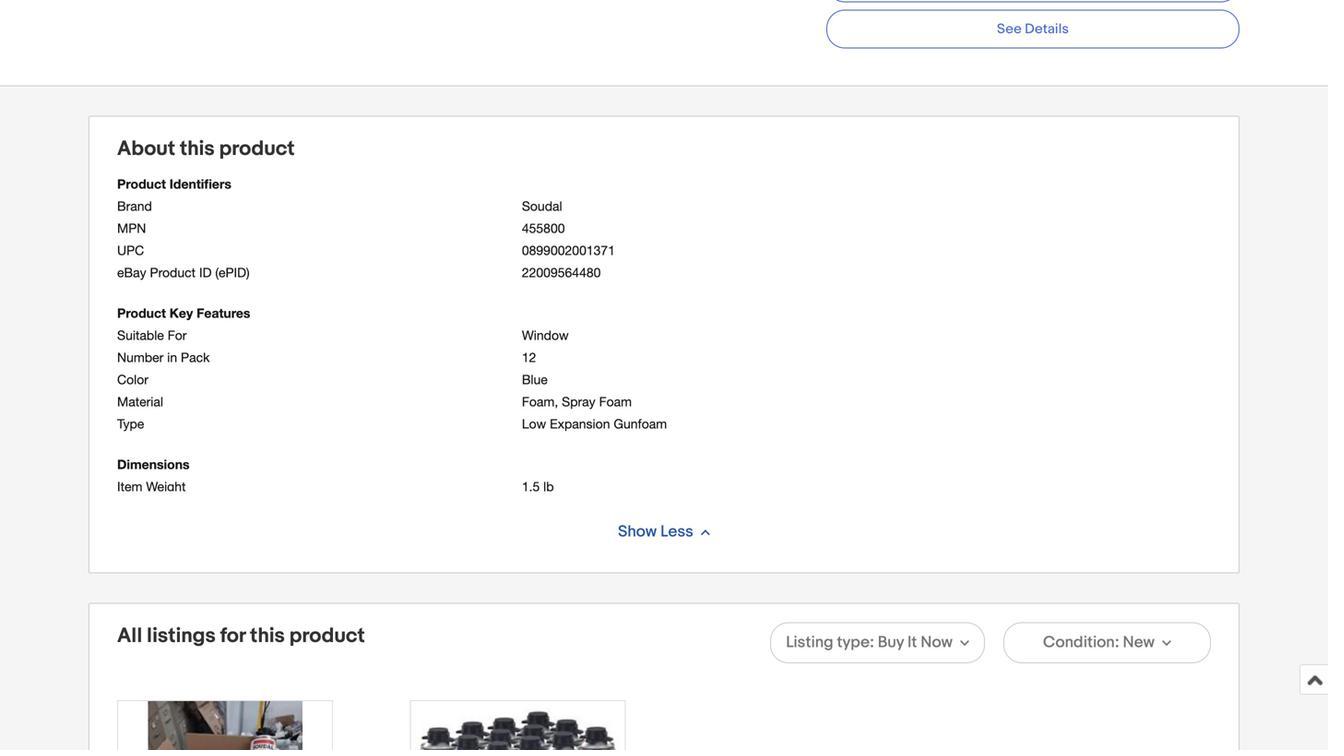 Task type: describe. For each thing, give the bounding box(es) containing it.
for
[[168, 328, 187, 343]]

ebay
[[117, 265, 146, 280]]

id
[[199, 265, 212, 280]]

product identifiers
[[117, 176, 232, 191]]

foam, spray foam
[[522, 394, 632, 409]]

0 vertical spatial product
[[219, 137, 295, 162]]

about
[[117, 137, 175, 162]]

buy
[[878, 633, 904, 652]]

low expansion gunfoam
[[522, 416, 667, 431]]

1.5
[[522, 479, 540, 494]]

new
[[1123, 633, 1155, 652]]

product for identifiers
[[117, 176, 166, 191]]

all
[[117, 624, 142, 649]]

see details
[[997, 21, 1069, 38]]

blue
[[522, 372, 548, 387]]

foam
[[599, 394, 632, 409]]

item
[[117, 479, 143, 494]]

mpn
[[117, 221, 146, 236]]

see details link
[[827, 10, 1240, 49]]

brand
[[117, 198, 152, 214]]

for
[[220, 624, 246, 649]]

type:
[[837, 633, 875, 652]]

suitable
[[117, 328, 164, 343]]

condition:
[[1043, 633, 1120, 652]]

1 vertical spatial product
[[150, 265, 196, 280]]

1 vertical spatial product
[[290, 624, 365, 649]]

ebay product id (epid)
[[117, 265, 250, 280]]

identifiers
[[170, 176, 232, 191]]

product key features
[[117, 305, 250, 321]]

22009564480
[[522, 265, 601, 280]]

0 vertical spatial this
[[180, 137, 215, 162]]

lb
[[544, 479, 554, 494]]

color
[[117, 372, 149, 387]]

show less
[[618, 522, 694, 541]]

key
[[170, 305, 193, 321]]

455800
[[522, 221, 565, 236]]

weight
[[146, 479, 186, 494]]

less
[[661, 522, 694, 541]]

12
[[522, 350, 536, 365]]

all listings for this product
[[117, 624, 365, 649]]



Task type: vqa. For each thing, say whether or not it's contained in the screenshot.
Took My Money But Failed To Notify Me That Item Was Out Of Stock. Refund Given But Only After Sending Multiple Messages And Getting Ebay Directly Involved. element
no



Task type: locate. For each thing, give the bounding box(es) containing it.
in
[[167, 350, 177, 365]]

spray
[[562, 394, 596, 409]]

window
[[522, 328, 569, 343]]

product
[[219, 137, 295, 162], [290, 624, 365, 649]]

details
[[1025, 21, 1069, 38]]

0 horizontal spatial this
[[180, 137, 215, 162]]

it
[[908, 633, 917, 652]]

low
[[522, 416, 546, 431]]

product up brand
[[117, 176, 166, 191]]

upc
[[117, 243, 144, 258]]

about this product
[[117, 137, 295, 162]]

see
[[997, 21, 1022, 38]]

1.5 lb
[[522, 479, 554, 494]]

0899002001371
[[522, 243, 615, 258]]

list
[[117, 700, 1211, 750]]

this up identifiers
[[180, 137, 215, 162]]

number in pack
[[117, 350, 210, 365]]

show
[[618, 522, 657, 541]]

now
[[921, 633, 953, 652]]

soudal all season window & door pro gun foam, 24oz, full case of 12 cans image
[[415, 701, 621, 750]]

foam,
[[522, 394, 558, 409]]

show less button
[[598, 513, 731, 550]]

dimensions
[[117, 457, 190, 472]]

item weight
[[117, 479, 186, 494]]

listing
[[786, 633, 834, 652]]

expansion
[[550, 416, 610, 431]]

1 horizontal spatial this
[[250, 624, 285, 649]]

condition: new
[[1043, 633, 1155, 652]]

product
[[117, 176, 166, 191], [150, 265, 196, 280], [117, 305, 166, 321]]

product for key
[[117, 305, 166, 321]]

(epid)
[[215, 265, 250, 280]]

0 vertical spatial product
[[117, 176, 166, 191]]

material
[[117, 394, 163, 409]]

number
[[117, 350, 164, 365]]

this
[[180, 137, 215, 162], [250, 624, 285, 649]]

listing type: buy it now
[[786, 633, 953, 652]]

soudal
[[522, 198, 562, 214]]

suitable for
[[117, 328, 187, 343]]

type
[[117, 416, 144, 431]]

product up suitable
[[117, 305, 166, 321]]

listings
[[147, 624, 216, 649]]

features
[[197, 305, 250, 321]]

11 cans, soudal all season window & door pro gun foam, 24oz, 612 image
[[148, 701, 302, 750]]

1 vertical spatial this
[[250, 624, 285, 649]]

pack
[[181, 350, 210, 365]]

this right for
[[250, 624, 285, 649]]

2 vertical spatial product
[[117, 305, 166, 321]]

product left the id
[[150, 265, 196, 280]]

gunfoam
[[614, 416, 667, 431]]



